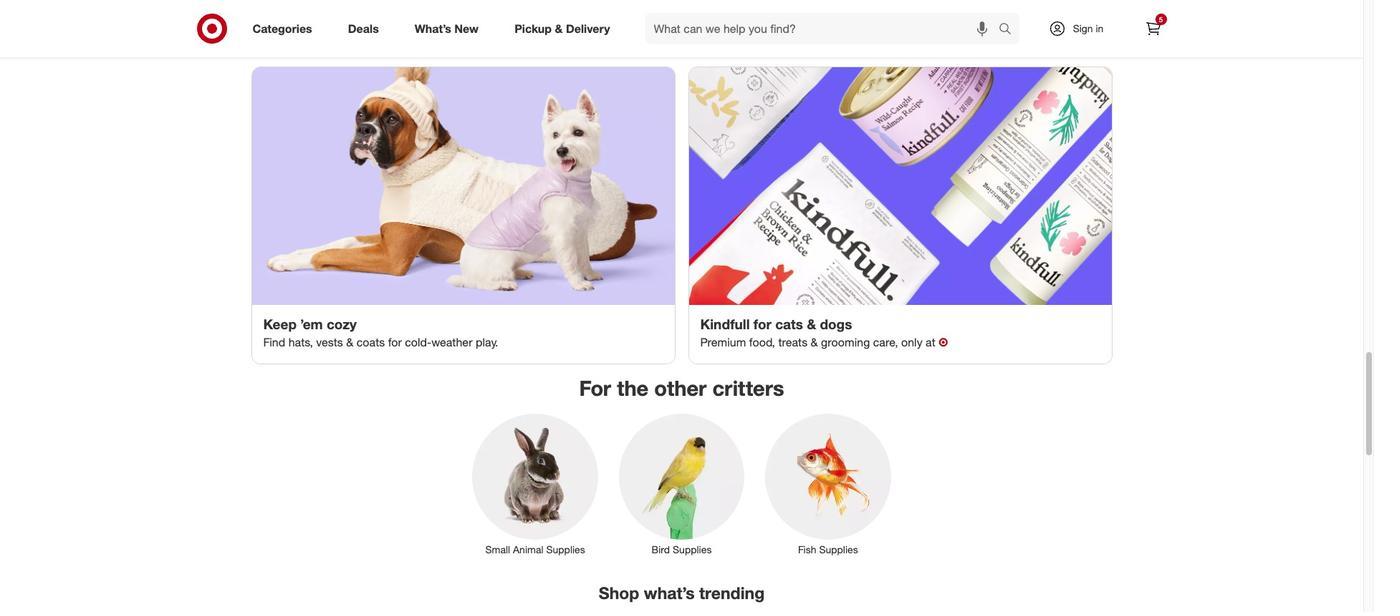Task type: describe. For each thing, give the bounding box(es) containing it.
treats
[[779, 335, 808, 350]]

play.
[[476, 335, 498, 350]]

for the other critters
[[579, 375, 784, 401]]

supplies for fish supplies
[[819, 544, 858, 556]]

& right pickup
[[555, 21, 563, 36]]

sign in link
[[1036, 13, 1126, 44]]

trending
[[699, 583, 765, 604]]

kindfull for cats & dogs premium food, treats & grooming care, only at ¬
[[700, 316, 948, 350]]

5 link
[[1137, 13, 1169, 44]]

hats,
[[289, 335, 313, 350]]

pickup
[[515, 21, 552, 36]]

at
[[926, 335, 936, 350]]

more
[[589, 26, 653, 58]]

animal
[[513, 544, 544, 556]]

in
[[1096, 22, 1104, 34]]

deals
[[348, 21, 379, 36]]

delivery
[[566, 21, 610, 36]]

fish
[[798, 544, 816, 556]]

supplies for bird supplies
[[673, 544, 712, 556]]

dogs
[[820, 316, 852, 333]]

cozy
[[327, 316, 357, 333]]

shop
[[599, 583, 639, 604]]

what's
[[644, 583, 695, 604]]

food,
[[749, 335, 775, 350]]

categories link
[[240, 13, 330, 44]]

for inside kindfull for cats & dogs premium food, treats & grooming care, only at ¬
[[754, 316, 772, 333]]

bird supplies link
[[609, 412, 755, 558]]

& right treats
[[811, 335, 818, 350]]

¬
[[939, 335, 948, 350]]

care,
[[873, 335, 898, 350]]

fish supplies link
[[755, 412, 901, 558]]

'em
[[300, 316, 323, 333]]

deals link
[[336, 13, 397, 44]]

& right 'cats'
[[807, 316, 816, 333]]

& inside keep 'em cozy find hats, vests & coats for cold-weather play.
[[346, 335, 353, 350]]

shop what's trending
[[599, 583, 765, 604]]

kindfull
[[700, 316, 750, 333]]



Task type: vqa. For each thing, say whether or not it's contained in the screenshot.
Small Animal Supplies
yes



Task type: locate. For each thing, give the bounding box(es) containing it.
bird supplies
[[652, 544, 712, 556]]

2 horizontal spatial supplies
[[819, 544, 858, 556]]

pet
[[661, 26, 701, 58]]

carousel region
[[252, 0, 1112, 21]]

other
[[654, 375, 707, 401]]

supplies right bird at the bottom left of the page
[[673, 544, 712, 556]]

more pet faves
[[589, 26, 775, 58]]

pickup & delivery
[[515, 21, 610, 36]]

pickup & delivery link
[[502, 13, 628, 44]]

keep 'em cozy find hats, vests & coats for cold-weather play.
[[263, 316, 498, 350]]

for left cold-
[[388, 335, 402, 350]]

new
[[455, 21, 479, 36]]

find
[[263, 335, 285, 350]]

What can we help you find? suggestions appear below search field
[[645, 13, 1002, 44]]

supplies right animal
[[546, 544, 585, 556]]

0 vertical spatial for
[[754, 316, 772, 333]]

bird
[[652, 544, 670, 556]]

sign in
[[1073, 22, 1104, 34]]

3 supplies from the left
[[819, 544, 858, 556]]

5
[[1159, 15, 1163, 24]]

coats
[[357, 335, 385, 350]]

0 horizontal spatial for
[[388, 335, 402, 350]]

what's new
[[415, 21, 479, 36]]

1 vertical spatial for
[[388, 335, 402, 350]]

weather
[[431, 335, 473, 350]]

small
[[485, 544, 510, 556]]

supplies right fish
[[819, 544, 858, 556]]

1 horizontal spatial supplies
[[673, 544, 712, 556]]

what's
[[415, 21, 451, 36]]

for inside keep 'em cozy find hats, vests & coats for cold-weather play.
[[388, 335, 402, 350]]

what's new link
[[403, 13, 497, 44]]

small animal supplies
[[485, 544, 585, 556]]

faves
[[709, 26, 775, 58]]

& down cozy at the bottom left of page
[[346, 335, 353, 350]]

for
[[754, 316, 772, 333], [388, 335, 402, 350]]

cold-
[[405, 335, 431, 350]]

only
[[901, 335, 923, 350]]

search
[[992, 23, 1026, 37]]

supplies
[[546, 544, 585, 556], [673, 544, 712, 556], [819, 544, 858, 556]]

2 supplies from the left
[[673, 544, 712, 556]]

0 horizontal spatial supplies
[[546, 544, 585, 556]]

grooming
[[821, 335, 870, 350]]

search button
[[992, 13, 1026, 47]]

sign
[[1073, 22, 1093, 34]]

critters
[[713, 375, 784, 401]]

vests
[[316, 335, 343, 350]]

1 horizontal spatial for
[[754, 316, 772, 333]]

categories
[[253, 21, 312, 36]]

&
[[555, 21, 563, 36], [807, 316, 816, 333], [346, 335, 353, 350], [811, 335, 818, 350]]

the
[[617, 375, 649, 401]]

keep
[[263, 316, 297, 333]]

for
[[579, 375, 611, 401]]

cats
[[775, 316, 803, 333]]

small animal supplies link
[[462, 412, 609, 558]]

for up food,
[[754, 316, 772, 333]]

premium
[[700, 335, 746, 350]]

fish supplies
[[798, 544, 858, 556]]

1 supplies from the left
[[546, 544, 585, 556]]



